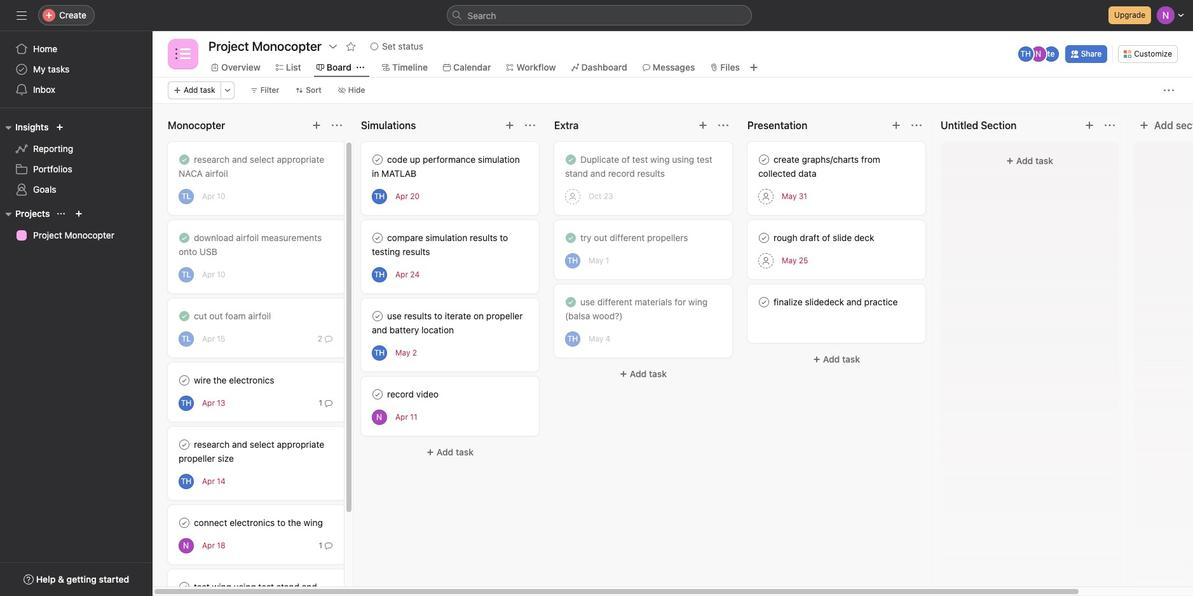 Task type: vqa. For each thing, say whether or not it's contained in the screenshot.
May 25
yes



Task type: locate. For each thing, give the bounding box(es) containing it.
select inside research and select appropriate naca airfoil
[[250, 154, 275, 165]]

apr 10 button for usb
[[202, 270, 225, 279]]

more actions image down overview link
[[224, 87, 231, 94]]

Completed checkbox
[[177, 152, 192, 167], [370, 152, 385, 167], [564, 152, 579, 167], [370, 230, 385, 246], [564, 230, 579, 246], [564, 295, 579, 310], [177, 373, 192, 388]]

board
[[327, 62, 352, 73]]

0 horizontal spatial to
[[277, 517, 286, 528]]

tl button
[[179, 189, 194, 204], [179, 267, 194, 282], [179, 331, 194, 346]]

1 horizontal spatial add task image
[[892, 120, 902, 130]]

0 vertical spatial airfoil
[[205, 168, 228, 179]]

completed checkbox for rough draft of slide deck
[[757, 230, 772, 246]]

and inside use results to iterate on propeller and battery location
[[372, 324, 387, 335]]

0 vertical spatial use
[[581, 296, 595, 307]]

apr 10 down naca
[[202, 191, 225, 201]]

out right cut
[[210, 310, 223, 321]]

2 add task image from the left
[[698, 120, 709, 130]]

2 more section actions image from the left
[[912, 120, 922, 130]]

use inside use different materials for wing (balsa wood?)
[[581, 296, 595, 307]]

completed checkbox for research and select appropriate naca airfoil
[[177, 152, 192, 167]]

0 vertical spatial nl button
[[372, 409, 387, 425]]

1 vertical spatial using
[[234, 581, 256, 592]]

0 horizontal spatial more section actions image
[[332, 120, 342, 130]]

apr 11
[[396, 412, 418, 422]]

home
[[33, 43, 57, 54]]

1 horizontal spatial record
[[387, 389, 414, 399]]

th left apr 14
[[181, 476, 192, 486]]

1 vertical spatial select
[[250, 439, 275, 450]]

0 vertical spatial electronics
[[229, 375, 274, 385]]

select inside research and select appropriate propeller size
[[250, 439, 275, 450]]

propeller inside research and select appropriate propeller size
[[179, 453, 215, 464]]

completed checkbox for wire the electronics
[[177, 373, 192, 388]]

0 vertical spatial to
[[500, 232, 508, 243]]

1 vertical spatial tl
[[182, 269, 191, 279]]

completed image for code up performance simulation in matlab
[[370, 152, 385, 167]]

add task image
[[505, 120, 515, 130], [892, 120, 902, 130], [1085, 120, 1095, 130]]

projects element
[[0, 202, 153, 248]]

select for size
[[250, 439, 275, 450]]

1 1 button from the top
[[316, 397, 335, 409]]

nl button left apr 18
[[179, 538, 194, 553]]

apr left 15
[[202, 334, 215, 343]]

may down battery
[[396, 348, 411, 357]]

may 31
[[782, 191, 808, 201]]

Search tasks, projects, and more text field
[[447, 5, 752, 25]]

0 horizontal spatial add task image
[[505, 120, 515, 130]]

1 vertical spatial propeller
[[179, 453, 215, 464]]

use
[[581, 296, 595, 307], [387, 310, 402, 321]]

record inside test wing using test stand and record results
[[179, 595, 205, 596]]

0 vertical spatial select
[[250, 154, 275, 165]]

completed checkbox left wire
[[177, 373, 192, 388]]

electronics right wire
[[229, 375, 274, 385]]

more section actions image for presentation
[[912, 120, 922, 130]]

add task for add task button underneath list image
[[184, 85, 215, 95]]

2 horizontal spatial record
[[609, 168, 635, 179]]

tab actions image
[[357, 64, 364, 71]]

0 horizontal spatial add task image
[[312, 120, 322, 130]]

10 down usb
[[217, 270, 225, 279]]

new image
[[56, 123, 64, 131]]

record up apr 11
[[387, 389, 414, 399]]

research up naca
[[194, 154, 230, 165]]

31
[[799, 191, 808, 201]]

on
[[474, 310, 484, 321]]

apr 18
[[202, 541, 226, 550]]

for
[[675, 296, 686, 307]]

th button left may 1 button
[[565, 253, 581, 268]]

nl left apr 11 button
[[375, 412, 385, 421]]

wing inside use different materials for wing (balsa wood?)
[[689, 296, 708, 307]]

2 vertical spatial 1
[[319, 540, 322, 550]]

th button
[[372, 189, 387, 204], [565, 253, 581, 268], [372, 267, 387, 282], [565, 331, 581, 346], [372, 345, 387, 360], [179, 395, 194, 411], [179, 474, 194, 489]]

add task button down 11
[[361, 441, 539, 464]]

apr left 11
[[396, 412, 408, 422]]

0 horizontal spatial more actions image
[[224, 87, 231, 94]]

0 horizontal spatial nl
[[181, 540, 191, 550]]

use inside use results to iterate on propeller and battery location
[[387, 310, 402, 321]]

th button down (balsa
[[565, 331, 581, 346]]

apr 11 button
[[396, 412, 418, 422]]

10
[[217, 191, 225, 201], [217, 270, 225, 279]]

Completed checkbox
[[757, 152, 772, 167], [177, 230, 192, 246], [757, 230, 772, 246], [757, 295, 772, 310], [177, 309, 192, 324], [370, 309, 385, 324], [370, 387, 385, 402], [177, 437, 192, 452], [177, 515, 192, 530], [177, 579, 192, 595]]

th left apr 13 button on the left
[[181, 398, 192, 407]]

monocopter down "new project or portfolio" icon at the left top of page
[[65, 230, 114, 240]]

apr 10 button down usb
[[202, 270, 225, 279]]

and inside 'duplicate of test wing using test stand and record results'
[[591, 168, 606, 179]]

2 vertical spatial to
[[277, 517, 286, 528]]

tl button down cut
[[179, 331, 194, 346]]

show options image
[[328, 41, 338, 52]]

electronics right connect
[[230, 517, 275, 528]]

add task for add task button underneath 11
[[437, 447, 474, 457]]

1 vertical spatial apr 10 button
[[202, 270, 225, 279]]

1 vertical spatial different
[[598, 296, 633, 307]]

global element
[[0, 31, 153, 107]]

2 more section actions image from the left
[[719, 120, 729, 130]]

apr for compare simulation results to testing results
[[396, 270, 408, 279]]

finalize slidedeck and practice
[[774, 296, 898, 307]]

0 vertical spatial simulation
[[478, 154, 520, 165]]

2 10 from the top
[[217, 270, 225, 279]]

matlab
[[382, 168, 417, 179]]

1 vertical spatial to
[[434, 310, 443, 321]]

my
[[33, 64, 46, 74]]

0 vertical spatial apr 10 button
[[202, 191, 225, 201]]

apr left 13 at the left of the page
[[202, 398, 215, 408]]

0 horizontal spatial the
[[213, 375, 227, 385]]

2 add task image from the left
[[892, 120, 902, 130]]

completed checkbox up naca
[[177, 152, 192, 167]]

2 horizontal spatial nl
[[1034, 49, 1044, 59]]

test
[[633, 154, 648, 165], [697, 154, 713, 165], [194, 581, 210, 592], [259, 581, 274, 592]]

2 horizontal spatial more section actions image
[[1106, 120, 1116, 130]]

may left 25
[[782, 256, 797, 265]]

completed checkbox for use results to iterate on propeller and battery location
[[370, 309, 385, 324]]

record inside 'duplicate of test wing using test stand and record results'
[[609, 168, 635, 179]]

more section actions image left the add sect button
[[1106, 120, 1116, 130]]

nl button for connect electronics to the wing
[[179, 538, 194, 553]]

2 vertical spatial record
[[179, 595, 205, 596]]

timeline link
[[382, 60, 428, 74]]

2 horizontal spatial add task image
[[1085, 120, 1095, 130]]

apr down naca
[[202, 191, 215, 201]]

simulation right compare
[[426, 232, 468, 243]]

presentation
[[748, 120, 808, 131]]

0 horizontal spatial out
[[210, 310, 223, 321]]

apr for research and select appropriate propeller size
[[202, 476, 215, 486]]

1 vertical spatial 2
[[413, 348, 417, 357]]

research and select appropriate naca airfoil
[[179, 154, 325, 179]]

th left may 1
[[568, 255, 578, 265]]

1 select from the top
[[250, 154, 275, 165]]

airfoil right naca
[[205, 168, 228, 179]]

2 tl button from the top
[[179, 267, 194, 282]]

1 vertical spatial 10
[[217, 270, 225, 279]]

2 research from the top
[[194, 439, 230, 450]]

help & getting started button
[[15, 568, 138, 591]]

1 tl button from the top
[[179, 189, 194, 204]]

1 vertical spatial simulation
[[426, 232, 468, 243]]

oct 23
[[589, 191, 614, 201]]

2 select from the top
[[250, 439, 275, 450]]

completed checkbox up (balsa
[[564, 295, 579, 310]]

code up performance simulation in matlab
[[372, 154, 520, 179]]

1 tl from the top
[[182, 191, 191, 201]]

th left may 2 button
[[374, 348, 385, 357]]

to inside compare simulation results to testing results
[[500, 232, 508, 243]]

1 vertical spatial airfoil
[[236, 232, 259, 243]]

(balsa
[[565, 310, 591, 321]]

completed checkbox left duplicate
[[564, 152, 579, 167]]

10 for naca
[[217, 191, 225, 201]]

list image
[[176, 46, 191, 62]]

customize
[[1135, 49, 1173, 59]]

0 horizontal spatial of
[[622, 154, 630, 165]]

3 add task image from the left
[[1085, 120, 1095, 130]]

and
[[232, 154, 247, 165], [591, 168, 606, 179], [847, 296, 862, 307], [372, 324, 387, 335], [232, 439, 247, 450], [302, 581, 317, 592]]

may down try
[[589, 256, 604, 265]]

may left the 31
[[782, 191, 797, 201]]

2 1 button from the top
[[316, 539, 335, 552]]

0 vertical spatial nl
[[1034, 49, 1044, 59]]

1 vertical spatial out
[[210, 310, 223, 321]]

select
[[250, 154, 275, 165], [250, 439, 275, 450]]

0 vertical spatial out
[[594, 232, 608, 243]]

research up size
[[194, 439, 230, 450]]

0 vertical spatial apr 10
[[202, 191, 225, 201]]

nl
[[1034, 49, 1044, 59], [375, 412, 385, 421], [181, 540, 191, 550]]

more section actions image for extra
[[719, 120, 729, 130]]

1 horizontal spatial of
[[823, 232, 831, 243]]

nl left apr 18
[[181, 540, 191, 550]]

tl left apr 15
[[182, 334, 191, 343]]

more section actions image left presentation
[[719, 120, 729, 130]]

completed checkbox for use different materials for wing (balsa wood?)
[[564, 295, 579, 310]]

completed checkbox up in
[[370, 152, 385, 167]]

1 horizontal spatial using
[[673, 154, 695, 165]]

draft
[[800, 232, 820, 243]]

more section actions image
[[525, 120, 536, 130], [912, 120, 922, 130]]

use up battery
[[387, 310, 402, 321]]

2 vertical spatial tl button
[[179, 331, 194, 346]]

3 more section actions image from the left
[[1106, 120, 1116, 130]]

airfoil right download
[[236, 232, 259, 243]]

apr 10 button down naca
[[202, 191, 225, 201]]

1 horizontal spatial nl button
[[372, 409, 387, 425]]

0 vertical spatial different
[[610, 232, 645, 243]]

apr for download airfoil measurements onto usb
[[202, 270, 215, 279]]

add task button down finalize slidedeck and practice
[[748, 348, 926, 371]]

1 vertical spatial 1
[[319, 398, 322, 407]]

simulation inside compare simulation results to testing results
[[426, 232, 468, 243]]

appropriate inside research and select appropriate propeller size
[[277, 439, 325, 450]]

inbox link
[[8, 80, 145, 100]]

1 10 from the top
[[217, 191, 225, 201]]

1 horizontal spatial out
[[594, 232, 608, 243]]

simulation right performance
[[478, 154, 520, 165]]

1 horizontal spatial more section actions image
[[912, 120, 922, 130]]

use for extra
[[581, 296, 595, 307]]

1 vertical spatial of
[[823, 232, 831, 243]]

1 vertical spatial the
[[288, 517, 301, 528]]

1 horizontal spatial use
[[581, 296, 595, 307]]

completed checkbox for test wing using test stand and record results
[[177, 579, 192, 595]]

projects button
[[0, 206, 50, 221]]

apr down usb
[[202, 270, 215, 279]]

0 vertical spatial propeller
[[487, 310, 523, 321]]

nl button left apr 11
[[372, 409, 387, 425]]

2 appropriate from the top
[[277, 439, 325, 450]]

th button left may 2 button
[[372, 345, 387, 360]]

may 2
[[396, 348, 417, 357]]

1 more section actions image from the left
[[525, 120, 536, 130]]

23
[[604, 191, 614, 201]]

1 apr 10 from the top
[[202, 191, 225, 201]]

10 for usb
[[217, 270, 225, 279]]

more actions image
[[1165, 85, 1175, 95], [224, 87, 231, 94]]

nl for connect electronics to the wing
[[181, 540, 191, 550]]

nl for record video
[[375, 412, 385, 421]]

0 vertical spatial using
[[673, 154, 695, 165]]

1 button for wire the electronics
[[316, 397, 335, 409]]

different left propellers
[[610, 232, 645, 243]]

add task for add task button underneath finalize slidedeck and practice
[[824, 354, 861, 364]]

may for out
[[589, 256, 604, 265]]

0 vertical spatial the
[[213, 375, 227, 385]]

monocopter inside the projects element
[[65, 230, 114, 240]]

2 vertical spatial nl
[[181, 540, 191, 550]]

completed checkbox for compare simulation results to testing results
[[370, 230, 385, 246]]

1 horizontal spatial nl
[[375, 412, 385, 421]]

monocopter up naca
[[168, 120, 225, 131]]

1 horizontal spatial the
[[288, 517, 301, 528]]

completed checkbox for cut out foam airfoil
[[177, 309, 192, 324]]

to inside use results to iterate on propeller and battery location
[[434, 310, 443, 321]]

1 apr 10 button from the top
[[202, 191, 225, 201]]

1 horizontal spatial stand
[[565, 168, 588, 179]]

1 vertical spatial appropriate
[[277, 439, 325, 450]]

1 horizontal spatial to
[[434, 310, 443, 321]]

hide sidebar image
[[17, 10, 27, 20]]

th down testing
[[374, 269, 385, 279]]

cut out foam airfoil
[[194, 310, 271, 321]]

goals link
[[8, 179, 145, 200]]

collected
[[759, 168, 797, 179]]

share button
[[1066, 45, 1108, 63]]

may
[[782, 191, 797, 201], [589, 256, 604, 265], [782, 256, 797, 265], [589, 334, 604, 343], [396, 348, 411, 357]]

duplicate of test wing using test stand and record results
[[565, 154, 713, 179]]

completed checkbox for record video
[[370, 387, 385, 402]]

completed checkbox for download airfoil measurements onto usb
[[177, 230, 192, 246]]

may for results
[[396, 348, 411, 357]]

record down apr 18
[[179, 595, 205, 596]]

0 horizontal spatial nl button
[[179, 538, 194, 553]]

new project or portfolio image
[[75, 210, 83, 218]]

th for compare simulation results to testing results
[[374, 269, 385, 279]]

0 vertical spatial record
[[609, 168, 635, 179]]

of left slide
[[823, 232, 831, 243]]

apr left 14
[[202, 476, 215, 486]]

help & getting started
[[36, 574, 129, 585]]

nl left the te
[[1034, 49, 1044, 59]]

1 horizontal spatial add task image
[[698, 120, 709, 130]]

more section actions image for untitled section
[[1106, 120, 1116, 130]]

apr for wire the electronics
[[202, 398, 215, 408]]

completed image for create graphs/charts from collected data
[[757, 152, 772, 167]]

th button down testing
[[372, 267, 387, 282]]

add task image for presentation
[[892, 120, 902, 130]]

tl down naca
[[182, 191, 191, 201]]

1 horizontal spatial simulation
[[478, 154, 520, 165]]

and inside research and select appropriate naca airfoil
[[232, 154, 247, 165]]

completed image for duplicate of test wing using test stand and record results
[[564, 152, 579, 167]]

may 25 button
[[782, 256, 809, 265]]

0 horizontal spatial simulation
[[426, 232, 468, 243]]

results
[[638, 168, 665, 179], [470, 232, 498, 243], [403, 246, 430, 257], [404, 310, 432, 321], [208, 595, 236, 596]]

24
[[410, 270, 420, 279]]

more section actions image left the extra
[[525, 120, 536, 130]]

apr 10 down usb
[[202, 270, 225, 279]]

out right try
[[594, 232, 608, 243]]

may for draft
[[782, 256, 797, 265]]

0 horizontal spatial record
[[179, 595, 205, 596]]

th button for use results to iterate on propeller and battery location
[[372, 345, 387, 360]]

completed checkbox up testing
[[370, 230, 385, 246]]

list link
[[276, 60, 301, 74]]

0 horizontal spatial use
[[387, 310, 402, 321]]

add task button down untitled section
[[949, 149, 1112, 172]]

completed image for finalize slidedeck and practice
[[757, 295, 772, 310]]

1 vertical spatial tl button
[[179, 267, 194, 282]]

1 vertical spatial monocopter
[[65, 230, 114, 240]]

appropriate inside research and select appropriate naca airfoil
[[277, 154, 325, 165]]

0 vertical spatial tl
[[182, 191, 191, 201]]

of right duplicate
[[622, 154, 630, 165]]

more section actions image
[[332, 120, 342, 130], [719, 120, 729, 130], [1106, 120, 1116, 130]]

more actions image up add sect
[[1165, 85, 1175, 95]]

my tasks
[[33, 64, 70, 74]]

1 research from the top
[[194, 154, 230, 165]]

0 horizontal spatial stand
[[277, 581, 300, 592]]

started
[[99, 574, 129, 585]]

1 vertical spatial nl
[[375, 412, 385, 421]]

tl down onto
[[182, 269, 191, 279]]

3 tl from the top
[[182, 334, 191, 343]]

appropriate
[[277, 154, 325, 165], [277, 439, 325, 450]]

0 vertical spatial research
[[194, 154, 230, 165]]

th button left apr 13 button on the left
[[179, 395, 194, 411]]

1 add task image from the left
[[312, 120, 322, 130]]

0 vertical spatial tl button
[[179, 189, 194, 204]]

th button down in
[[372, 189, 387, 204]]

using inside 'duplicate of test wing using test stand and record results'
[[673, 154, 695, 165]]

0 vertical spatial 2
[[318, 334, 322, 343]]

research for size
[[194, 439, 230, 450]]

1 vertical spatial stand
[[277, 581, 300, 592]]

and inside test wing using test stand and record results
[[302, 581, 317, 592]]

th button for research and select appropriate propeller size
[[179, 474, 194, 489]]

1 vertical spatial research
[[194, 439, 230, 450]]

use up (balsa
[[581, 296, 595, 307]]

completed image
[[564, 152, 579, 167], [177, 230, 192, 246], [370, 230, 385, 246], [757, 295, 772, 310], [177, 309, 192, 324], [177, 373, 192, 388], [370, 387, 385, 402], [177, 437, 192, 452]]

may 1
[[589, 256, 610, 265]]

out for try
[[594, 232, 608, 243]]

create
[[774, 154, 800, 165]]

set status button
[[365, 38, 429, 55]]

more section actions image for monocopter
[[332, 120, 342, 130]]

1
[[606, 256, 610, 265], [319, 398, 322, 407], [319, 540, 322, 550]]

propeller up apr 14
[[179, 453, 215, 464]]

propeller
[[487, 310, 523, 321], [179, 453, 215, 464]]

2 tl from the top
[[182, 269, 191, 279]]

propeller right on at the left bottom of the page
[[487, 310, 523, 321]]

research inside research and select appropriate propeller size
[[194, 439, 230, 450]]

tl for naca
[[182, 191, 191, 201]]

tl button down onto
[[179, 267, 194, 282]]

connect
[[194, 517, 227, 528]]

out
[[594, 232, 608, 243], [210, 310, 223, 321]]

task
[[200, 85, 215, 95], [1036, 155, 1054, 166], [843, 354, 861, 364], [649, 368, 667, 379], [456, 447, 474, 457]]

1 add task image from the left
[[505, 120, 515, 130]]

0 vertical spatial of
[[622, 154, 630, 165]]

completed image for record video
[[370, 387, 385, 402]]

of inside 'duplicate of test wing using test stand and record results'
[[622, 154, 630, 165]]

0 horizontal spatial more section actions image
[[525, 120, 536, 130]]

25
[[799, 256, 809, 265]]

0 horizontal spatial monocopter
[[65, 230, 114, 240]]

simulations
[[361, 120, 416, 131]]

2 apr 10 button from the top
[[202, 270, 225, 279]]

show options, current sort, top image
[[58, 210, 65, 218]]

tasks
[[48, 64, 70, 74]]

th down (balsa
[[568, 334, 578, 343]]

0 vertical spatial monocopter
[[168, 120, 225, 131]]

cut
[[194, 310, 207, 321]]

2 apr 10 from the top
[[202, 270, 225, 279]]

1 appropriate from the top
[[277, 154, 325, 165]]

more section actions image down hide popup button
[[332, 120, 342, 130]]

home link
[[8, 39, 145, 59]]

0 horizontal spatial 2
[[318, 334, 322, 343]]

calendar link
[[443, 60, 491, 74]]

apr left 18
[[202, 541, 215, 550]]

messages link
[[643, 60, 696, 74]]

add inside the add sect button
[[1155, 120, 1174, 131]]

measurements
[[261, 232, 322, 243]]

2
[[318, 334, 322, 343], [413, 348, 417, 357]]

nl button
[[372, 409, 387, 425], [179, 538, 194, 553]]

airfoil right 'foam'
[[248, 310, 271, 321]]

tl button down naca
[[179, 189, 194, 204]]

2 horizontal spatial to
[[500, 232, 508, 243]]

apr left 20
[[396, 191, 408, 201]]

tl button for naca
[[179, 189, 194, 204]]

project monocopter link
[[8, 225, 145, 246]]

hide
[[348, 85, 365, 95]]

0 horizontal spatial propeller
[[179, 453, 215, 464]]

0 vertical spatial 1 button
[[316, 397, 335, 409]]

add task image for untitled section
[[1085, 120, 1095, 130]]

0 vertical spatial 10
[[217, 191, 225, 201]]

1 vertical spatial record
[[387, 389, 414, 399]]

record down duplicate
[[609, 168, 635, 179]]

completed checkbox left try
[[564, 230, 579, 246]]

test wing using test stand and record results
[[179, 581, 317, 596]]

research inside research and select appropriate naca airfoil
[[194, 154, 230, 165]]

may left 4
[[589, 334, 604, 343]]

graphs/charts
[[802, 154, 859, 165]]

completed checkbox for research and select appropriate propeller size
[[177, 437, 192, 452]]

1 horizontal spatial propeller
[[487, 310, 523, 321]]

using inside test wing using test stand and record results
[[234, 581, 256, 592]]

usb
[[200, 246, 217, 257]]

th button left apr 14
[[179, 474, 194, 489]]

foam
[[225, 310, 246, 321]]

completed image
[[177, 152, 192, 167], [370, 152, 385, 167], [757, 152, 772, 167], [564, 230, 579, 246], [757, 230, 772, 246], [564, 295, 579, 310], [370, 309, 385, 324], [177, 515, 192, 530], [177, 579, 192, 595]]

2 vertical spatial tl
[[182, 334, 191, 343]]

workflow link
[[507, 60, 556, 74]]

completed checkbox for finalize slidedeck and practice
[[757, 295, 772, 310]]

1 vertical spatial 1 button
[[316, 539, 335, 552]]

wing inside test wing using test stand and record results
[[212, 581, 231, 592]]

apr left 24
[[396, 270, 408, 279]]

0 vertical spatial stand
[[565, 168, 588, 179]]

overview
[[221, 62, 261, 73]]

apr 10 button for naca
[[202, 191, 225, 201]]

more section actions image left untitled section
[[912, 120, 922, 130]]

completed image for try out different propellers
[[564, 230, 579, 246]]

more section actions image for simulations
[[525, 120, 536, 130]]

code
[[387, 154, 408, 165]]

add task image
[[312, 120, 322, 130], [698, 120, 709, 130]]

th down in
[[374, 191, 385, 201]]

0 vertical spatial appropriate
[[277, 154, 325, 165]]

set status
[[382, 41, 424, 52]]

1 vertical spatial apr 10
[[202, 270, 225, 279]]

use for simulations
[[387, 310, 402, 321]]

stand inside 'duplicate of test wing using test stand and record results'
[[565, 168, 588, 179]]

reporting
[[33, 143, 73, 154]]

add task image for simulations
[[505, 120, 515, 130]]

10 up download
[[217, 191, 225, 201]]

project
[[33, 230, 62, 240]]

1 more section actions image from the left
[[332, 120, 342, 130]]

1 vertical spatial use
[[387, 310, 402, 321]]

research and select appropriate propeller size
[[179, 439, 325, 464]]

download
[[194, 232, 234, 243]]

different up wood?)
[[598, 296, 633, 307]]

add to starred image
[[346, 41, 356, 52]]



Task type: describe. For each thing, give the bounding box(es) containing it.
to for use results to iterate on propeller and battery location
[[434, 310, 443, 321]]

getting
[[67, 574, 97, 585]]

1 for wire the electronics
[[319, 398, 322, 407]]

size
[[218, 453, 234, 464]]

stand inside test wing using test stand and record results
[[277, 581, 300, 592]]

2 vertical spatial airfoil
[[248, 310, 271, 321]]

th left the te
[[1021, 49, 1032, 59]]

apr for connect electronics to the wing
[[202, 541, 215, 550]]

th for code up performance simulation in matlab
[[374, 191, 385, 201]]

duplicate
[[581, 154, 620, 165]]

apr 10 for usb
[[202, 270, 225, 279]]

1 button for connect electronics to the wing
[[316, 539, 335, 552]]

apr 20 button
[[396, 191, 420, 201]]

set
[[382, 41, 396, 52]]

completed checkbox for try out different propellers
[[564, 230, 579, 246]]

use different materials for wing (balsa wood?)
[[565, 296, 708, 321]]

upgrade button
[[1109, 6, 1152, 24]]

nl button for record video
[[372, 409, 387, 425]]

sort button
[[290, 81, 327, 99]]

project monocopter
[[209, 39, 322, 53]]

completed image for use results to iterate on propeller and battery location
[[370, 309, 385, 324]]

apr 24 button
[[396, 270, 420, 279]]

apr 13
[[202, 398, 225, 408]]

completed image for research and select appropriate propeller size
[[177, 437, 192, 452]]

select for airfoil
[[250, 154, 275, 165]]

completed image for use different materials for wing (balsa wood?)
[[564, 295, 579, 310]]

and inside research and select appropriate propeller size
[[232, 439, 247, 450]]

th for use different materials for wing (balsa wood?)
[[568, 334, 578, 343]]

11
[[410, 412, 418, 422]]

iterate
[[445, 310, 471, 321]]

1 for connect electronics to the wing
[[319, 540, 322, 550]]

completed checkbox for create graphs/charts from collected data
[[757, 152, 772, 167]]

completed checkbox for duplicate of test wing using test stand and record results
[[564, 152, 579, 167]]

th button for compare simulation results to testing results
[[372, 267, 387, 282]]

th for try out different propellers
[[568, 255, 578, 265]]

results inside use results to iterate on propeller and battery location
[[404, 310, 432, 321]]

apr 14 button
[[202, 476, 226, 486]]

status
[[398, 41, 424, 52]]

apr 20
[[396, 191, 420, 201]]

slidedeck
[[805, 296, 845, 307]]

download airfoil measurements onto usb
[[179, 232, 322, 257]]

add task for add task button underneath untitled section
[[1017, 155, 1054, 166]]

appropriate for research and select appropriate naca airfoil
[[277, 154, 325, 165]]

appropriate for research and select appropriate propeller size
[[277, 439, 325, 450]]

rough draft of slide deck
[[774, 232, 875, 243]]

15
[[217, 334, 225, 343]]

apr 14
[[202, 476, 226, 486]]

th for use results to iterate on propeller and battery location
[[374, 348, 385, 357]]

hide button
[[333, 81, 371, 99]]

add sect
[[1155, 120, 1194, 131]]

th for research and select appropriate propeller size
[[181, 476, 192, 486]]

apr for record video
[[396, 412, 408, 422]]

in
[[372, 168, 379, 179]]

completed image for connect electronics to the wing
[[177, 515, 192, 530]]

th button for wire the electronics
[[179, 395, 194, 411]]

filter
[[261, 85, 279, 95]]

materials
[[635, 296, 673, 307]]

apr for cut out foam airfoil
[[202, 334, 215, 343]]

20
[[410, 191, 420, 201]]

add tab image
[[749, 62, 759, 73]]

up
[[410, 154, 421, 165]]

th button for try out different propellers
[[565, 253, 581, 268]]

completed image for wire the electronics
[[177, 373, 192, 388]]

data
[[799, 168, 817, 179]]

oct
[[589, 191, 602, 201]]

add task image for monocopter
[[312, 120, 322, 130]]

performance
[[423, 154, 476, 165]]

propellers
[[648, 232, 689, 243]]

apr 15
[[202, 334, 225, 343]]

naca
[[179, 168, 203, 179]]

1 horizontal spatial 2
[[413, 348, 417, 357]]

portfolios
[[33, 163, 72, 174]]

try
[[581, 232, 592, 243]]

different inside use different materials for wing (balsa wood?)
[[598, 296, 633, 307]]

results inside test wing using test stand and record results
[[208, 595, 236, 596]]

out for cut
[[210, 310, 223, 321]]

simulation inside code up performance simulation in matlab
[[478, 154, 520, 165]]

sort
[[306, 85, 322, 95]]

completed checkbox for code up performance simulation in matlab
[[370, 152, 385, 167]]

oct 23 button
[[589, 191, 614, 201]]

1 horizontal spatial more actions image
[[1165, 85, 1175, 95]]

may 31 button
[[782, 191, 808, 201]]

sect
[[1177, 120, 1194, 131]]

projects
[[15, 208, 50, 219]]

overview link
[[211, 60, 261, 74]]

apr 13 button
[[202, 398, 225, 408]]

video
[[417, 389, 439, 399]]

th for wire the electronics
[[181, 398, 192, 407]]

apr 10 for naca
[[202, 191, 225, 201]]

timeline
[[392, 62, 428, 73]]

completed checkbox for connect electronics to the wing
[[177, 515, 192, 530]]

completed image for research and select appropriate naca airfoil
[[177, 152, 192, 167]]

deck
[[855, 232, 875, 243]]

inbox
[[33, 84, 55, 95]]

files
[[721, 62, 740, 73]]

extra
[[555, 120, 579, 131]]

completed image for cut out foam airfoil
[[177, 309, 192, 324]]

th button for code up performance simulation in matlab
[[372, 189, 387, 204]]

untitled section
[[941, 120, 1017, 131]]

insights element
[[0, 116, 153, 202]]

help
[[36, 574, 56, 585]]

3 tl button from the top
[[179, 331, 194, 346]]

&
[[58, 574, 64, 585]]

may for graphs/charts
[[782, 191, 797, 201]]

practice
[[865, 296, 898, 307]]

wing inside 'duplicate of test wing using test stand and record results'
[[651, 154, 670, 165]]

slide
[[833, 232, 852, 243]]

completed image for compare simulation results to testing results
[[370, 230, 385, 246]]

completed image for rough draft of slide deck
[[757, 230, 772, 246]]

compare simulation results to testing results
[[372, 232, 508, 257]]

airfoil inside research and select appropriate naca airfoil
[[205, 168, 228, 179]]

apr 18 button
[[202, 541, 226, 550]]

apr for research and select appropriate naca airfoil
[[202, 191, 215, 201]]

tl for usb
[[182, 269, 191, 279]]

2 inside button
[[318, 334, 322, 343]]

wood?)
[[593, 310, 623, 321]]

13
[[217, 398, 225, 408]]

airfoil inside 'download airfoil measurements onto usb'
[[236, 232, 259, 243]]

insights
[[15, 121, 49, 132]]

create graphs/charts from collected data
[[759, 154, 881, 179]]

1 vertical spatial electronics
[[230, 517, 275, 528]]

add task image for extra
[[698, 120, 709, 130]]

research for airfoil
[[194, 154, 230, 165]]

dashboard link
[[572, 60, 628, 74]]

add task for add task button below 4
[[630, 368, 667, 379]]

apr for code up performance simulation in matlab
[[396, 191, 408, 201]]

finalize
[[774, 296, 803, 307]]

te
[[1048, 49, 1055, 59]]

th button for use different materials for wing (balsa wood?)
[[565, 331, 581, 346]]

completed image for download airfoil measurements onto usb
[[177, 230, 192, 246]]

4
[[606, 334, 611, 343]]

completed image for test wing using test stand and record results
[[177, 579, 192, 595]]

apr 24
[[396, 270, 420, 279]]

results inside 'duplicate of test wing using test stand and record results'
[[638, 168, 665, 179]]

propeller inside use results to iterate on propeller and battery location
[[487, 310, 523, 321]]

portfolios link
[[8, 159, 145, 179]]

use results to iterate on propeller and battery location
[[372, 310, 523, 335]]

add task button down list image
[[168, 81, 221, 99]]

tl button for usb
[[179, 267, 194, 282]]

0 vertical spatial 1
[[606, 256, 610, 265]]

wire the electronics
[[194, 375, 274, 385]]

to for connect electronics to the wing
[[277, 517, 286, 528]]

goals
[[33, 184, 56, 195]]

my tasks link
[[8, 59, 145, 80]]

project monocopter
[[33, 230, 114, 240]]

testing
[[372, 246, 400, 257]]

add task button down 4
[[555, 363, 733, 385]]

list
[[286, 62, 301, 73]]

may for different
[[589, 334, 604, 343]]

record video
[[387, 389, 439, 399]]



